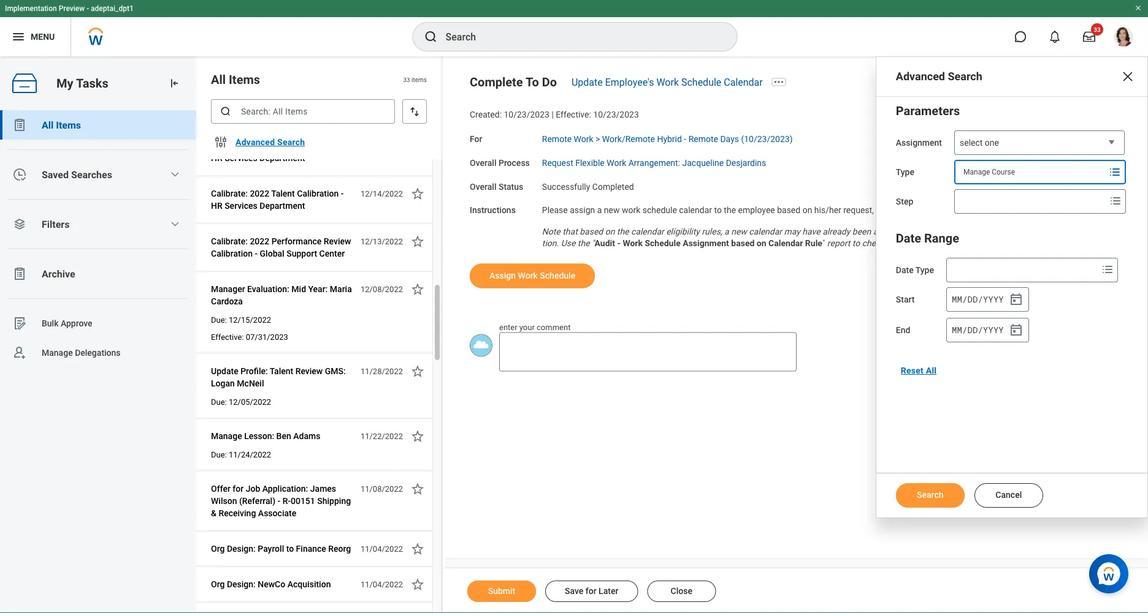 Task type: describe. For each thing, give the bounding box(es) containing it.
11/22/2022
[[361, 432, 403, 442]]

reset all
[[901, 366, 937, 376]]

calendar image
[[1009, 293, 1023, 307]]

1 vertical spatial search image
[[220, 105, 232, 118]]

calibration for first calibrate: 2022 talent calibration - hr services department button from the bottom of the item list element in the left of the page
[[297, 189, 339, 199]]

check
[[862, 238, 885, 248]]

for
[[233, 484, 244, 495]]

request flexible work arrangement: jacqueline desjardins
[[542, 158, 766, 168]]

1 2022 from the top
[[250, 141, 269, 151]]

items inside "button"
[[56, 119, 81, 131]]

date range button
[[896, 231, 959, 246]]

audit - work schedule assignment based on calendar rule " report to check
[[595, 238, 885, 248]]

11/04/2022 for org design: payroll to finance reorg
[[361, 545, 403, 554]]

year:
[[308, 285, 328, 295]]

overall for overall status
[[470, 182, 496, 192]]

jacqueline
[[682, 158, 724, 168]]

org design: newco acquisition
[[211, 580, 331, 590]]

offer for job application: james wilson (referral) ‎- r-00151 shipping & receiving associate button
[[211, 482, 354, 522]]

work
[[622, 205, 640, 216]]

12/14/2022
[[361, 189, 403, 199]]

already
[[822, 227, 850, 237]]

work for flexible
[[607, 158, 626, 168]]

calendar image
[[1009, 323, 1023, 338]]

parameters
[[896, 104, 960, 118]]

based down the please assign a new work schedule calendar to the employee based on his/her request, if necessary. on the top of the page
[[731, 238, 755, 248]]

lesson:
[[244, 432, 274, 442]]

yyyy for end
[[983, 325, 1004, 336]]

that
[[563, 227, 578, 237]]

due: for cardoza
[[211, 316, 227, 325]]

the left changes
[[994, 227, 1006, 237]]

manager evaluation: mid year: maria cardoza button
[[211, 282, 354, 309]]

calibrate: 2022 talent calibration - hr services department for first calibrate: 2022 talent calibration - hr services department button from the bottom of the item list element in the left of the page
[[211, 189, 344, 211]]

2022 for 12/14/2022
[[250, 189, 269, 199]]

parameters button
[[896, 104, 960, 118]]

associate
[[258, 509, 296, 519]]

advanced search dialog
[[876, 56, 1148, 519]]

2 horizontal spatial to
[[852, 238, 860, 248]]

notifications large image
[[1049, 31, 1061, 43]]

update employee's work schedule calendar
[[572, 76, 763, 88]]

enter your comment text field
[[499, 333, 797, 372]]

audit
[[595, 238, 615, 248]]

request
[[542, 158, 573, 168]]

date type
[[896, 266, 934, 276]]

0 horizontal spatial a
[[597, 205, 602, 216]]

update profile: talent review gms: logan mcneil button
[[211, 365, 354, 392]]

instructions
[[470, 205, 516, 216]]

services for 1st calibrate: 2022 talent calibration - hr services department button from the top of the item list element in the left of the page
[[225, 153, 257, 163]]

do
[[542, 75, 557, 89]]

the down "work"
[[617, 227, 629, 237]]

search button
[[896, 484, 965, 508]]

items inside item list element
[[229, 72, 260, 87]]

- inside the calibrate: 2022 performance review calibration - global support center
[[255, 249, 258, 259]]

>
[[596, 134, 600, 144]]

schedule
[[643, 205, 677, 216]]

posi
[[1100, 227, 1118, 237]]

adams
[[293, 432, 320, 442]]

wilson
[[211, 497, 237, 507]]

on left changes
[[982, 227, 992, 237]]

the right use
[[578, 238, 590, 248]]

reset all button
[[896, 359, 942, 383]]

0 horizontal spatial new
[[604, 205, 620, 216]]

12/15/2022
[[229, 316, 271, 325]]

days
[[720, 134, 739, 144]]

date for date type
[[896, 266, 914, 276]]

the left employee
[[724, 205, 736, 216]]

update employee's work schedule calendar link
[[572, 76, 763, 88]]

please assign a new work schedule calendar to the employee based on his/her request, if necessary.
[[542, 205, 924, 216]]

0 horizontal spatial assignment
[[683, 238, 729, 248]]

payroll
[[258, 545, 284, 555]]

mm for end
[[952, 325, 962, 336]]

start
[[896, 295, 915, 305]]

org for org design: newco acquisition
[[211, 580, 225, 590]]

global
[[260, 249, 284, 259]]

advanced search inside button
[[235, 137, 305, 147]]

org for org design: payroll to finance reorg
[[211, 545, 225, 555]]

maria
[[330, 285, 352, 295]]

on left his/her
[[803, 205, 812, 216]]

inbox large image
[[1083, 31, 1095, 43]]

Search: All Items text field
[[211, 99, 395, 124]]

item list element
[[196, 56, 443, 614]]

department for first calibrate: 2022 talent calibration - hr services department button from the bottom of the item list element in the left of the page
[[260, 201, 305, 211]]

yyyy for start
[[983, 294, 1004, 305]]

due: 12/15/2022
[[211, 316, 271, 325]]

manage for manage delegations
[[42, 348, 73, 358]]

successfully completed
[[542, 182, 634, 192]]

have
[[802, 227, 820, 237]]

reset
[[901, 366, 924, 376]]

star image for 11/04/2022
[[410, 578, 425, 593]]

dd for start
[[967, 294, 978, 305]]

application:
[[262, 484, 308, 495]]

request,
[[843, 205, 874, 216]]

note
[[542, 227, 560, 237]]

prompts image for step
[[1108, 194, 1123, 209]]

manage for manage lesson: ben adams
[[211, 432, 242, 442]]

start group
[[946, 288, 1029, 312]]

due: 12/05/2022
[[211, 398, 271, 407]]

job
[[246, 484, 260, 495]]

center
[[319, 249, 345, 259]]

all inside button
[[926, 366, 937, 376]]

1 horizontal spatial search image
[[423, 29, 438, 44]]

automatically
[[903, 227, 955, 237]]

entered
[[1043, 227, 1071, 237]]

- left 12/14/2022
[[341, 189, 344, 199]]

user plus image
[[12, 346, 27, 361]]

update profile: talent review gms: logan mcneil
[[211, 367, 346, 389]]

date for date range
[[896, 231, 921, 246]]

if
[[876, 205, 881, 216]]

all items inside "button"
[[42, 119, 81, 131]]

0 horizontal spatial calendar
[[724, 76, 763, 88]]

review for performance
[[324, 237, 351, 247]]

hybrid
[[657, 134, 682, 144]]

12/08/2022
[[361, 285, 403, 294]]

1 10/23/2023 from the left
[[504, 110, 549, 120]]

0 vertical spatial to
[[714, 205, 722, 216]]

bulk
[[42, 319, 59, 329]]

complete to do
[[470, 75, 557, 89]]

necessary.
[[883, 205, 924, 216]]

date range group
[[896, 229, 1128, 344]]

calibrate: for 12/14/2022
[[211, 189, 248, 199]]

star image for org design: payroll to finance reorg
[[410, 542, 425, 557]]

to
[[526, 75, 539, 89]]

all items button
[[0, 110, 196, 140]]

overall for overall process
[[470, 158, 496, 168]]

1 remote from the left
[[542, 134, 572, 144]]

manage lesson: ben adams button
[[211, 430, 325, 444]]

rule
[[805, 238, 822, 248]]

use
[[561, 238, 575, 248]]

2022 for 12/13/2022
[[250, 237, 269, 247]]

assign
[[489, 271, 516, 281]]

0 horizontal spatial calendar
[[631, 227, 664, 237]]

due: 11/24/2022
[[211, 451, 271, 460]]

profile logan mcneil element
[[1106, 23, 1141, 50]]

mid
[[291, 285, 306, 295]]

calibrate: 2022 talent calibration - hr services department for 1st calibrate: 2022 talent calibration - hr services department button from the top of the item list element in the left of the page
[[211, 141, 344, 163]]

my tasks
[[56, 76, 108, 91]]

one
[[985, 138, 999, 148]]

applied
[[873, 227, 901, 237]]

work inside remote work > work/remote hybrid - remote days (10/23/2023) link
[[574, 134, 593, 144]]

logan
[[211, 379, 235, 389]]

flexible
[[575, 158, 605, 168]]

implementation
[[5, 4, 57, 13]]

changes
[[1008, 227, 1041, 237]]

advanced inside advanced search button
[[235, 137, 275, 147]]

select one button
[[954, 131, 1125, 156]]

mm / dd / yyyy for start
[[952, 294, 1004, 305]]

hr for first calibrate: 2022 talent calibration - hr services department button from the bottom of the item list element in the left of the page
[[211, 201, 222, 211]]

search inside button
[[277, 137, 305, 147]]

bulk approve link
[[0, 309, 196, 339]]

org design: payroll to finance reorg
[[211, 545, 351, 555]]

manage lesson: ben adams
[[211, 432, 320, 442]]

cancel button
[[974, 484, 1043, 508]]

assign
[[570, 205, 595, 216]]

0 vertical spatial talent
[[271, 141, 295, 151]]

calibrate: for 12/13/2022
[[211, 237, 248, 247]]

Date Type field
[[947, 259, 1098, 281]]

2 horizontal spatial search
[[948, 70, 982, 83]]

desjardins
[[726, 158, 766, 168]]

advanced search button
[[231, 130, 310, 155]]

end
[[896, 326, 910, 336]]

work for employee's
[[656, 76, 679, 88]]

1 horizontal spatial calendar
[[679, 205, 712, 216]]

end group
[[946, 318, 1029, 343]]

update for update employee's work schedule calendar
[[572, 76, 603, 88]]

2 " from the left
[[822, 238, 825, 248]]

rules,
[[702, 227, 722, 237]]

my tasks element
[[0, 56, 196, 614]]

ben
[[276, 432, 291, 442]]



Task type: locate. For each thing, give the bounding box(es) containing it.
3 star image from the top
[[410, 542, 425, 557]]

1 horizontal spatial review
[[324, 237, 351, 247]]

- inside banner
[[87, 4, 89, 13]]

1 vertical spatial yyyy
[[983, 325, 1004, 336]]

1 vertical spatial prompts image
[[1100, 262, 1115, 277]]

review for talent
[[295, 367, 323, 377]]

1 11/04/2022 from the top
[[361, 545, 403, 554]]

schedule for calendar
[[681, 76, 721, 88]]

org inside org design: payroll to finance reorg button
[[211, 545, 225, 555]]

work right "assign"
[[518, 271, 538, 281]]

eligibility
[[666, 227, 700, 237]]

gms:
[[325, 367, 346, 377]]

schedule for assignment
[[645, 238, 681, 248]]

0 vertical spatial a
[[597, 205, 602, 216]]

0 vertical spatial all items
[[211, 72, 260, 87]]

mm / dd / yyyy down start group
[[952, 325, 1004, 336]]

2 overall from the top
[[470, 182, 496, 192]]

1 vertical spatial due:
[[211, 398, 227, 407]]

on right entered in the right top of the page
[[1074, 227, 1083, 237]]

list containing all items
[[0, 110, 196, 368]]

2022 up global
[[250, 237, 269, 247]]

effective: right |
[[556, 110, 591, 120]]

1 vertical spatial assignment
[[683, 238, 729, 248]]

0 vertical spatial search
[[948, 70, 982, 83]]

1 vertical spatial overall
[[470, 182, 496, 192]]

0 horizontal spatial remote
[[542, 134, 572, 144]]

1 yyyy from the top
[[983, 294, 1004, 305]]

2 vertical spatial all
[[926, 366, 937, 376]]

dd for end
[[967, 325, 978, 336]]

Step field
[[955, 191, 1106, 213]]

" inside note that based on the calendar eligibility rules, a new calendar may have already been applied automatically based on the changes entered on the posi tion. use the "
[[592, 238, 595, 248]]

department for 1st calibrate: 2022 talent calibration - hr services department button from the top of the item list element in the left of the page
[[260, 153, 305, 163]]

schedule inside button
[[540, 271, 575, 281]]

0 vertical spatial star image
[[410, 235, 425, 249]]

0 vertical spatial assignment
[[896, 138, 942, 148]]

review inside the calibrate: 2022 performance review calibration - global support center
[[324, 237, 351, 247]]

1 vertical spatial 11/04/2022
[[361, 581, 403, 590]]

Type field
[[955, 161, 1106, 183]]

prompts image down prompts icon
[[1108, 194, 1123, 209]]

calibrate: 2022 talent calibration - hr services department button up performance
[[211, 187, 354, 214]]

0 horizontal spatial all
[[42, 119, 54, 131]]

1 vertical spatial a
[[724, 227, 729, 237]]

org left newco
[[211, 580, 225, 590]]

0 vertical spatial advanced
[[896, 70, 945, 83]]

0 horizontal spatial to
[[286, 545, 294, 555]]

1 overall from the top
[[470, 158, 496, 168]]

new
[[604, 205, 620, 216], [731, 227, 747, 237]]

0 horizontal spatial manage
[[42, 348, 73, 358]]

yyyy
[[983, 294, 1004, 305], [983, 325, 1004, 336]]

1 horizontal spatial manage
[[211, 432, 242, 442]]

0 horizontal spatial search
[[277, 137, 305, 147]]

due: for logan
[[211, 398, 227, 407]]

advanced up parameters
[[896, 70, 945, 83]]

1 vertical spatial manage
[[211, 432, 242, 442]]

items
[[229, 72, 260, 87], [56, 119, 81, 131]]

rename image
[[12, 316, 27, 331]]

clipboard image
[[12, 267, 27, 281]]

assignment
[[896, 138, 942, 148], [683, 238, 729, 248]]

a right assign
[[597, 205, 602, 216]]

2 date from the top
[[896, 266, 914, 276]]

talent down search: all items text box
[[271, 141, 295, 151]]

-
[[87, 4, 89, 13], [684, 134, 686, 144], [341, 141, 344, 151], [341, 189, 344, 199], [617, 238, 621, 248], [255, 249, 258, 259]]

receiving
[[219, 509, 256, 519]]

calendar up days
[[724, 76, 763, 88]]

calibration down search: all items text box
[[297, 141, 339, 151]]

calibration
[[297, 141, 339, 151], [297, 189, 339, 199], [211, 249, 253, 259]]

the left posi
[[1085, 227, 1097, 237]]

all right transformation import "icon"
[[211, 72, 226, 87]]

3 calibrate: from the top
[[211, 237, 248, 247]]

preview
[[59, 4, 85, 13]]

calibrate: 2022 talent calibration - hr services department button down search: all items text box
[[211, 139, 354, 166]]

2 calibrate: from the top
[[211, 189, 248, 199]]

1 dd from the top
[[967, 294, 978, 305]]

for
[[470, 134, 482, 144]]

manager evaluation: mid year: maria cardoza
[[211, 285, 352, 307]]

1 horizontal spatial a
[[724, 227, 729, 237]]

remote
[[542, 134, 572, 144], [688, 134, 718, 144]]

talent right profile:
[[270, 367, 293, 377]]

1 services from the top
[[225, 153, 257, 163]]

talent for 12/14/2022
[[271, 189, 295, 199]]

design: inside button
[[227, 545, 256, 555]]

search
[[948, 70, 982, 83], [277, 137, 305, 147], [917, 491, 943, 501]]

search image up "configure" image
[[220, 105, 232, 118]]

1 calibrate: 2022 talent calibration - hr services department button from the top
[[211, 139, 354, 166]]

design: for newco
[[227, 580, 256, 590]]

1 horizontal spatial items
[[229, 72, 260, 87]]

1 hr from the top
[[211, 153, 222, 163]]

assign work schedule
[[489, 271, 575, 281]]

update right do
[[572, 76, 603, 88]]

all right clipboard icon
[[42, 119, 54, 131]]

calibrate:
[[211, 141, 248, 151], [211, 189, 248, 199], [211, 237, 248, 247]]

select
[[960, 138, 983, 148]]

2 org from the top
[[211, 580, 225, 590]]

1 due: from the top
[[211, 316, 227, 325]]

review left gms:
[[295, 367, 323, 377]]

close environment banner image
[[1135, 4, 1142, 12]]

star image for 12/14/2022
[[410, 187, 425, 201]]

calibrate: 2022 performance review calibration - global support center
[[211, 237, 351, 259]]

services up the calibrate: 2022 performance review calibration - global support center
[[225, 201, 257, 211]]

dd inside end group
[[967, 325, 978, 336]]

design: left newco
[[227, 580, 256, 590]]

mm inside end group
[[952, 325, 962, 336]]

mm / dd / yyyy
[[952, 294, 1004, 305], [952, 325, 1004, 336]]

parameters group
[[896, 101, 1128, 214]]

implementation preview -   adeptai_dpt1 banner
[[0, 0, 1148, 56]]

0 vertical spatial review
[[324, 237, 351, 247]]

created:
[[470, 110, 502, 120]]

yyyy inside start group
[[983, 294, 1004, 305]]

0 vertical spatial yyyy
[[983, 294, 1004, 305]]

mm up end group
[[952, 294, 962, 305]]

1 vertical spatial mm / dd / yyyy
[[952, 325, 1004, 336]]

0 vertical spatial calibrate: 2022 talent calibration - hr services department button
[[211, 139, 354, 166]]

calibrate: 2022 performance review calibration - global support center button
[[211, 235, 354, 262]]

work right employee's at right top
[[656, 76, 679, 88]]

1 vertical spatial type
[[915, 266, 934, 276]]

1 vertical spatial calibrate:
[[211, 189, 248, 199]]

1 vertical spatial search
[[277, 137, 305, 147]]

all inside item list element
[[211, 72, 226, 87]]

org inside org design: newco acquisition button
[[211, 580, 225, 590]]

calibrate: 2022 talent calibration - hr services department down search: all items text box
[[211, 141, 344, 163]]

tasks
[[76, 76, 108, 91]]

evaluation:
[[247, 285, 289, 295]]

advanced inside advanced search 'dialog'
[[896, 70, 945, 83]]

calibrate: inside the calibrate: 2022 performance review calibration - global support center
[[211, 237, 248, 247]]

calibration for 1st calibrate: 2022 talent calibration - hr services department button from the top of the item list element in the left of the page
[[297, 141, 339, 151]]

1 horizontal spatial to
[[714, 205, 722, 216]]

2 horizontal spatial schedule
[[681, 76, 721, 88]]

manage up due: 11/24/2022
[[211, 432, 242, 442]]

work up completed on the top
[[607, 158, 626, 168]]

0 horizontal spatial review
[[295, 367, 323, 377]]

10/23/2023 up 'work/remote'
[[593, 110, 639, 120]]

11/04/2022 for org design: newco acquisition
[[361, 581, 403, 590]]

cancel
[[996, 491, 1022, 501]]

0 vertical spatial search image
[[423, 29, 438, 44]]

on up audit
[[605, 227, 615, 237]]

1 horizontal spatial update
[[572, 76, 603, 88]]

star image for calibrate: 2022 performance review calibration - global support center
[[410, 235, 425, 249]]

2022 down advanced search button
[[250, 189, 269, 199]]

1 vertical spatial department
[[260, 201, 305, 211]]

my
[[56, 76, 73, 91]]

0 vertical spatial department
[[260, 153, 305, 163]]

based up may
[[777, 205, 800, 216]]

new inside note that based on the calendar eligibility rules, a new calendar may have already been applied automatically based on the changes entered on the posi tion. use the "
[[731, 227, 747, 237]]

0 horizontal spatial search image
[[220, 105, 232, 118]]

org design: newco acquisition button
[[211, 578, 336, 593]]

1 design: from the top
[[227, 545, 256, 555]]

2 vertical spatial schedule
[[540, 271, 575, 281]]

1 vertical spatial talent
[[271, 189, 295, 199]]

2 calibrate: 2022 talent calibration - hr services department from the top
[[211, 189, 344, 211]]

1 vertical spatial advanced
[[235, 137, 275, 147]]

review up the center
[[324, 237, 351, 247]]

2 vertical spatial talent
[[270, 367, 293, 377]]

work left >
[[574, 134, 593, 144]]

department down search: all items text box
[[260, 153, 305, 163]]

0 horizontal spatial items
[[56, 119, 81, 131]]

on
[[803, 205, 812, 216], [605, 227, 615, 237], [982, 227, 992, 237], [1074, 227, 1083, 237], [757, 238, 766, 248]]

2 mm from the top
[[952, 325, 962, 336]]

- left global
[[255, 249, 258, 259]]

mm inside start group
[[952, 294, 962, 305]]

assign work schedule button
[[470, 264, 595, 288]]

1 horizontal spatial "
[[822, 238, 825, 248]]

1 vertical spatial advanced search
[[235, 137, 305, 147]]

0 horizontal spatial effective:
[[211, 333, 244, 342]]

type inside parameters group
[[896, 167, 914, 178]]

type inside date range group
[[915, 266, 934, 276]]

all inside "button"
[[42, 119, 54, 131]]

2 services from the top
[[225, 201, 257, 211]]

- right the hybrid
[[684, 134, 686, 144]]

manager
[[211, 285, 245, 295]]

0 vertical spatial due:
[[211, 316, 227, 325]]

action bar region
[[443, 569, 1148, 614]]

list
[[0, 110, 196, 368]]

to right the payroll
[[286, 545, 294, 555]]

mm / dd / yyyy up end group
[[952, 294, 1004, 305]]

calibrate: 2022 talent calibration - hr services department button
[[211, 139, 354, 166], [211, 187, 354, 214]]

1 vertical spatial calibration
[[297, 189, 339, 199]]

1 vertical spatial effective:
[[211, 333, 244, 342]]

star image for 11/08/2022
[[410, 482, 425, 497]]

due: down logan on the bottom left
[[211, 398, 227, 407]]

advanced search up parameters
[[896, 70, 982, 83]]

process
[[499, 158, 530, 168]]

prompts image down posi
[[1100, 262, 1115, 277]]

clipboard image
[[12, 118, 27, 132]]

2 vertical spatial to
[[286, 545, 294, 555]]

mm / dd / yyyy for end
[[952, 325, 1004, 336]]

0 vertical spatial advanced search
[[896, 70, 982, 83]]

calendar up eligibility
[[679, 205, 712, 216]]

enter
[[499, 323, 517, 332]]

dd up end group
[[967, 294, 978, 305]]

1 vertical spatial all items
[[42, 119, 81, 131]]

12/05/2022
[[229, 398, 271, 407]]

1 date from the top
[[896, 231, 921, 246]]

1 department from the top
[[260, 153, 305, 163]]

2 vertical spatial star image
[[410, 542, 425, 557]]

star image
[[979, 77, 993, 92], [410, 187, 425, 201], [410, 365, 425, 379], [410, 430, 425, 444], [410, 482, 425, 497], [410, 578, 425, 593]]

work right audit
[[623, 238, 643, 248]]

services for first calibrate: 2022 talent calibration - hr services department button from the bottom of the item list element in the left of the page
[[225, 201, 257, 211]]

2 hr from the top
[[211, 201, 222, 211]]

design: left the payroll
[[227, 545, 256, 555]]

1 vertical spatial calibrate: 2022 talent calibration - hr services department button
[[211, 187, 354, 214]]

- right audit
[[617, 238, 621, 248]]

due: left '11/24/2022'
[[211, 451, 227, 460]]

2022 inside the calibrate: 2022 performance review calibration - global support center
[[250, 237, 269, 247]]

mm / dd / yyyy inside start group
[[952, 294, 1004, 305]]

1 org from the top
[[211, 545, 225, 555]]

prompts image
[[1108, 165, 1122, 180]]

1 vertical spatial services
[[225, 201, 257, 211]]

range
[[924, 231, 959, 246]]

2 yyyy from the top
[[983, 325, 1004, 336]]

dd inside start group
[[967, 294, 978, 305]]

talent inside update profile: talent review gms: logan mcneil
[[270, 367, 293, 377]]

date down necessary.
[[896, 231, 921, 246]]

prompts image for date type
[[1100, 262, 1115, 277]]

all right reset
[[926, 366, 937, 376]]

manage delegations link
[[0, 339, 196, 368]]

overall status
[[470, 182, 523, 192]]

delegations
[[75, 348, 121, 358]]

new left "work"
[[604, 205, 620, 216]]

based right automatically
[[957, 227, 980, 237]]

select one
[[960, 138, 999, 148]]

advanced search inside 'dialog'
[[896, 70, 982, 83]]

dd
[[967, 294, 978, 305], [967, 325, 978, 336]]

1 horizontal spatial schedule
[[645, 238, 681, 248]]

2 department from the top
[[260, 201, 305, 211]]

a inside note that based on the calendar eligibility rules, a new calendar may have already been applied automatically based on the changes entered on the posi tion. use the "
[[724, 227, 729, 237]]

2 vertical spatial 2022
[[250, 237, 269, 247]]

finance
[[296, 545, 326, 555]]

type down date range "button" on the top
[[915, 266, 934, 276]]

search image up items
[[423, 29, 438, 44]]

yyyy left calendar image
[[983, 294, 1004, 305]]

effective: inside item list element
[[211, 333, 244, 342]]

overall process
[[470, 158, 530, 168]]

1 vertical spatial mm
[[952, 325, 962, 336]]

1 vertical spatial calendar
[[768, 238, 803, 248]]

1 " from the left
[[592, 238, 595, 248]]

calendar down may
[[768, 238, 803, 248]]

1 horizontal spatial calendar
[[768, 238, 803, 248]]

manage inside list
[[42, 348, 73, 358]]

work inside assign work schedule button
[[518, 271, 538, 281]]

1 vertical spatial update
[[211, 367, 238, 377]]

33 items
[[403, 76, 427, 83]]

employee
[[738, 205, 775, 216]]

work/remote
[[602, 134, 655, 144]]

2 vertical spatial calibrate:
[[211, 237, 248, 247]]

search image
[[423, 29, 438, 44], [220, 105, 232, 118]]

1 horizontal spatial 10/23/2023
[[593, 110, 639, 120]]

advanced search down search: all items text box
[[235, 137, 305, 147]]

new up audit - work schedule assignment based on calendar rule " report to check
[[731, 227, 747, 237]]

successfully
[[542, 182, 590, 192]]

mm
[[952, 294, 962, 305], [952, 325, 962, 336]]

1 mm from the top
[[952, 294, 962, 305]]

remote work > work/remote hybrid - remote days (10/23/2023) link
[[542, 132, 793, 144]]

calibrate: 2022 talent calibration - hr services department up performance
[[211, 189, 344, 211]]

0 vertical spatial mm / dd / yyyy
[[952, 294, 1004, 305]]

1 calibrate: from the top
[[211, 141, 248, 151]]

2 design: from the top
[[227, 580, 256, 590]]

1 vertical spatial hr
[[211, 201, 222, 211]]

cardoza
[[211, 297, 243, 307]]

1 vertical spatial org
[[211, 580, 225, 590]]

to inside button
[[286, 545, 294, 555]]

comment
[[537, 323, 571, 332]]

33
[[403, 76, 410, 83]]

0 vertical spatial calibration
[[297, 141, 339, 151]]

1 mm / dd / yyyy from the top
[[952, 294, 1004, 305]]

to up rules,
[[714, 205, 722, 216]]

1 calibrate: 2022 talent calibration - hr services department from the top
[[211, 141, 344, 163]]

overall down for
[[470, 158, 496, 168]]

org down &
[[211, 545, 225, 555]]

2022 right "configure" image
[[250, 141, 269, 151]]

2 horizontal spatial calendar
[[749, 227, 782, 237]]

0 vertical spatial services
[[225, 153, 257, 163]]

- right preview
[[87, 4, 89, 13]]

mm / dd / yyyy inside end group
[[952, 325, 1004, 336]]

2 horizontal spatial all
[[926, 366, 937, 376]]

r-
[[283, 497, 291, 507]]

1 horizontal spatial assignment
[[896, 138, 942, 148]]

0 vertical spatial mm
[[952, 294, 962, 305]]

2 mm / dd / yyyy from the top
[[952, 325, 1004, 336]]

2 calibrate: 2022 talent calibration - hr services department button from the top
[[211, 187, 354, 214]]

calibration up manager on the top of the page
[[211, 249, 253, 259]]

assignment down rules,
[[683, 238, 729, 248]]

org design: payroll to finance reorg button
[[211, 542, 354, 557]]

0 vertical spatial date
[[896, 231, 921, 246]]

enter your comment
[[499, 323, 571, 332]]

on down employee
[[757, 238, 766, 248]]

star image for due: 11/24/2022
[[410, 430, 425, 444]]

approve
[[61, 319, 92, 329]]

calendar down the schedule
[[631, 227, 664, 237]]

1 horizontal spatial all items
[[211, 72, 260, 87]]

2 remote from the left
[[688, 134, 718, 144]]

x image
[[1120, 69, 1135, 84]]

design: for payroll
[[227, 545, 256, 555]]

james
[[310, 484, 336, 495]]

2 11/04/2022 from the top
[[361, 581, 403, 590]]

1 horizontal spatial new
[[731, 227, 747, 237]]

2 dd from the top
[[967, 325, 978, 336]]

calendar
[[679, 205, 712, 216], [631, 227, 664, 237], [749, 227, 782, 237]]

a right rules,
[[724, 227, 729, 237]]

" left report
[[822, 238, 825, 248]]

remote up the request
[[542, 134, 572, 144]]

2 vertical spatial due:
[[211, 451, 227, 460]]

department
[[260, 153, 305, 163], [260, 201, 305, 211]]

- down search: all items text box
[[341, 141, 344, 151]]

1 vertical spatial 2022
[[250, 189, 269, 199]]

0 vertical spatial all
[[211, 72, 226, 87]]

work inside request flexible work arrangement: jacqueline desjardins link
[[607, 158, 626, 168]]

please
[[542, 205, 568, 216]]

manage delegations
[[42, 348, 121, 358]]

all items inside item list element
[[211, 72, 260, 87]]

work for -
[[623, 238, 643, 248]]

3 2022 from the top
[[250, 237, 269, 247]]

0 vertical spatial effective:
[[556, 110, 591, 120]]

remote up jacqueline
[[688, 134, 718, 144]]

|
[[552, 110, 554, 120]]

prompts image inside parameters group
[[1108, 194, 1123, 209]]

10/23/2023 left |
[[504, 110, 549, 120]]

1 star image from the top
[[410, 235, 425, 249]]

manage down bulk
[[42, 348, 73, 358]]

based
[[777, 205, 800, 216], [580, 227, 603, 237], [957, 227, 980, 237], [731, 238, 755, 248]]

2 2022 from the top
[[250, 189, 269, 199]]

update for update profile: talent review gms: logan mcneil
[[211, 367, 238, 377]]

assignment down parameters button
[[896, 138, 942, 148]]

date up start
[[896, 266, 914, 276]]

to down been
[[852, 238, 860, 248]]

manage
[[42, 348, 73, 358], [211, 432, 242, 442]]

assignment inside parameters group
[[896, 138, 942, 148]]

yyyy inside end group
[[983, 325, 1004, 336]]

advanced right "configure" image
[[235, 137, 275, 147]]

archive
[[42, 268, 75, 280]]

based up audit
[[580, 227, 603, 237]]

search inside button
[[917, 491, 943, 501]]

0 vertical spatial design:
[[227, 545, 256, 555]]

calibration inside the calibrate: 2022 performance review calibration - global support center
[[211, 249, 253, 259]]

offer
[[211, 484, 231, 495]]

0 horizontal spatial advanced search
[[235, 137, 305, 147]]

update inside update profile: talent review gms: logan mcneil
[[211, 367, 238, 377]]

prompts image
[[1108, 194, 1123, 209], [1100, 262, 1115, 277]]

hr for 1st calibrate: 2022 talent calibration - hr services department button from the top of the item list element in the left of the page
[[211, 153, 222, 163]]

configure image
[[213, 135, 228, 150]]

0 horizontal spatial advanced
[[235, 137, 275, 147]]

0 horizontal spatial "
[[592, 238, 595, 248]]

0 vertical spatial dd
[[967, 294, 978, 305]]

department up performance
[[260, 201, 305, 211]]

offer for job application: james wilson (referral) ‎- r-00151 shipping & receiving associate
[[211, 484, 351, 519]]

hr
[[211, 153, 222, 163], [211, 201, 222, 211]]

services down "configure" image
[[225, 153, 257, 163]]

2 due: from the top
[[211, 398, 227, 407]]

star image for due: 12/05/2022
[[410, 365, 425, 379]]

mm down start group
[[952, 325, 962, 336]]

2 vertical spatial search
[[917, 491, 943, 501]]

talent for 11/28/2022
[[270, 367, 293, 377]]

11/04/2022
[[361, 545, 403, 554], [361, 581, 403, 590]]

mm for start
[[952, 294, 962, 305]]

talent up performance
[[271, 189, 295, 199]]

due: down cardoza
[[211, 316, 227, 325]]

all items
[[211, 72, 260, 87], [42, 119, 81, 131]]

2 10/23/2023 from the left
[[593, 110, 639, 120]]

update up logan on the bottom left
[[211, 367, 238, 377]]

" right use
[[592, 238, 595, 248]]

0 vertical spatial type
[[896, 167, 914, 178]]

2 star image from the top
[[410, 282, 425, 297]]

manage inside button
[[211, 432, 242, 442]]

0 vertical spatial items
[[229, 72, 260, 87]]

advanced search
[[896, 70, 982, 83], [235, 137, 305, 147]]

design: inside button
[[227, 580, 256, 590]]

yyyy left calendar icon
[[983, 325, 1004, 336]]

3 due: from the top
[[211, 451, 227, 460]]

1 vertical spatial schedule
[[645, 238, 681, 248]]

effective: down due: 12/15/2022
[[211, 333, 244, 342]]

transformation import image
[[168, 77, 180, 90]]

review inside update profile: talent review gms: logan mcneil
[[295, 367, 323, 377]]

calibration up performance
[[297, 189, 339, 199]]

dd down start group
[[967, 325, 978, 336]]

star image
[[410, 235, 425, 249], [410, 282, 425, 297], [410, 542, 425, 557]]

"
[[592, 238, 595, 248], [822, 238, 825, 248]]

overall status element
[[542, 174, 634, 193]]

calendar down employee
[[749, 227, 782, 237]]



Task type: vqa. For each thing, say whether or not it's contained in the screenshot.
banner
no



